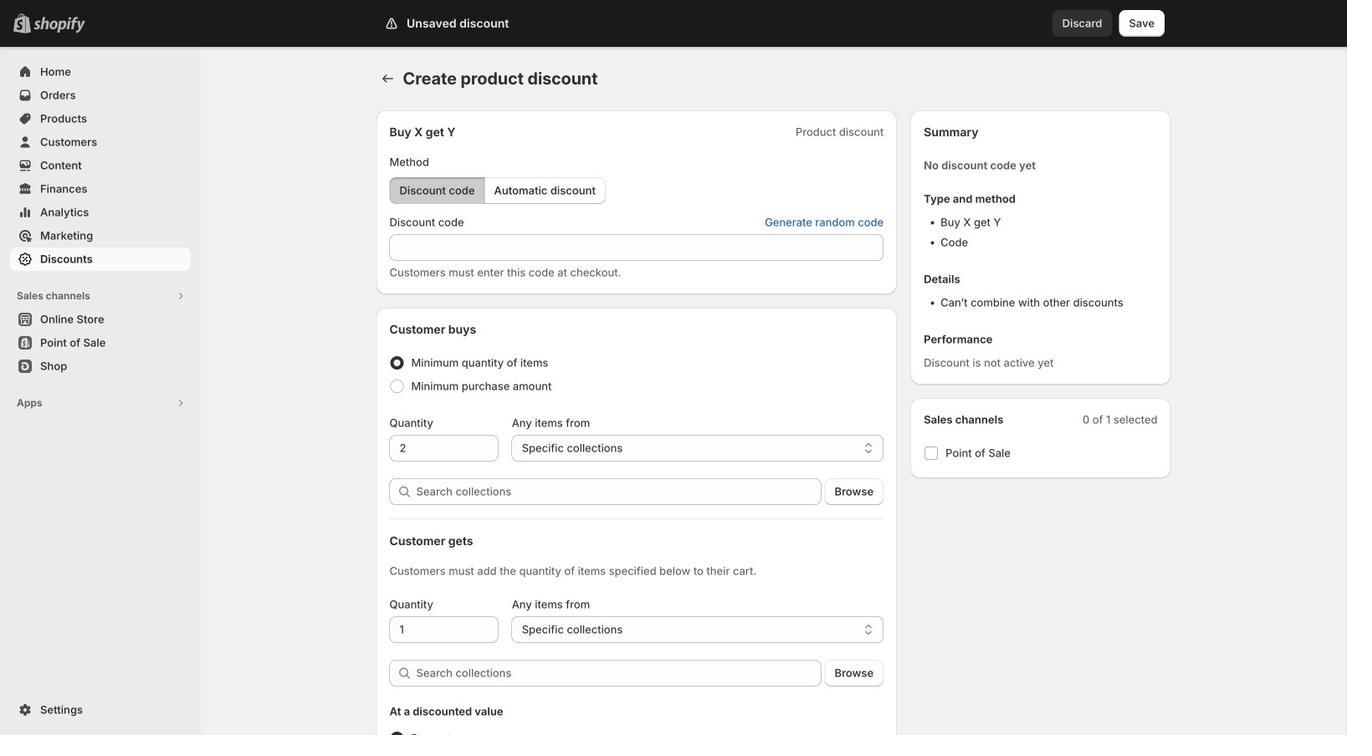 Task type: vqa. For each thing, say whether or not it's contained in the screenshot.
  text field to the top
no



Task type: locate. For each thing, give the bounding box(es) containing it.
0 vertical spatial search collections text field
[[416, 479, 822, 506]]

1 vertical spatial search collections text field
[[416, 660, 822, 687]]

Search collections text field
[[416, 479, 822, 506], [416, 660, 822, 687]]

shopify image
[[33, 17, 85, 33]]

None text field
[[390, 234, 884, 261], [390, 435, 499, 462], [390, 617, 499, 644], [390, 234, 884, 261], [390, 435, 499, 462], [390, 617, 499, 644]]



Task type: describe. For each thing, give the bounding box(es) containing it.
2 search collections text field from the top
[[416, 660, 822, 687]]

1 search collections text field from the top
[[416, 479, 822, 506]]



